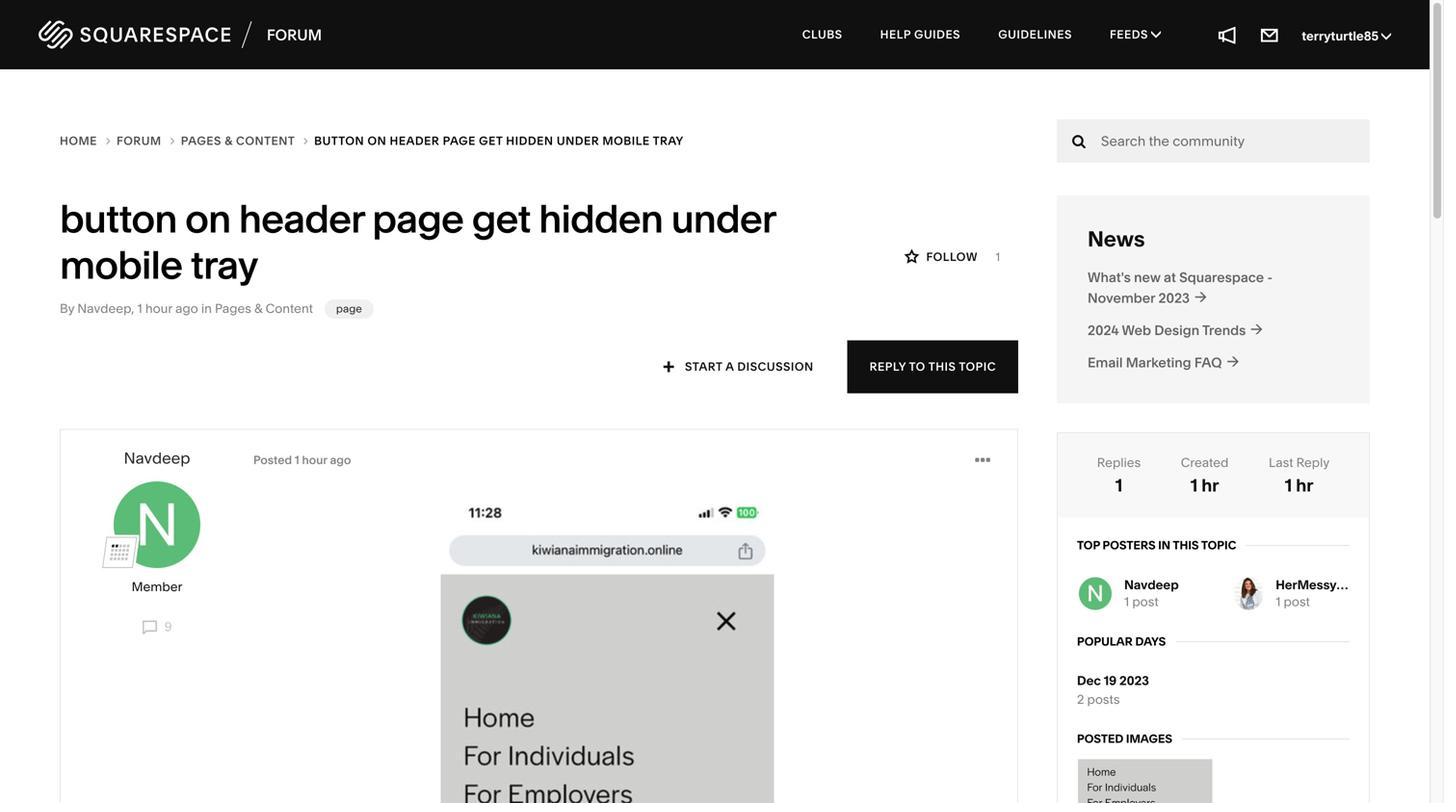 Task type: describe. For each thing, give the bounding box(es) containing it.
more options... image
[[975, 449, 991, 473]]

terryturtle85
[[1302, 29, 1382, 44]]

hr inside created 1 hr
[[1202, 475, 1219, 496]]

0 vertical spatial hidden
[[506, 134, 554, 148]]

created
[[1181, 455, 1229, 470]]

a
[[726, 360, 734, 374]]

email
[[1088, 355, 1123, 371]]

0 vertical spatial button
[[314, 134, 364, 148]]

web
[[1122, 322, 1152, 339]]

caret down image
[[1382, 29, 1391, 42]]

this
[[929, 360, 956, 374]]

post for navdeep 1 post
[[1133, 594, 1159, 610]]

0 horizontal spatial under
[[557, 134, 599, 148]]

navdeep for navdeep
[[124, 449, 190, 468]]

last
[[1269, 455, 1294, 470]]

Search search field
[[1101, 119, 1278, 163]]

1 horizontal spatial &
[[254, 301, 263, 317]]

0 vertical spatial button on header page get hidden under mobile tray
[[314, 134, 684, 148]]

0 horizontal spatial on
[[185, 195, 231, 242]]

1 vertical spatial under
[[671, 195, 775, 242]]

2 vertical spatial navdeep link
[[1125, 577, 1179, 593]]

top
[[1077, 538, 1100, 552]]

what's
[[1088, 269, 1131, 286]]

faq
[[1195, 355, 1222, 371]]

feeds link
[[1093, 10, 1179, 60]]

page inside button on header page get hidden under mobile tray
[[372, 195, 464, 242]]

0 vertical spatial content
[[236, 134, 295, 148]]

images
[[1126, 732, 1173, 746]]

what's new at squarespace - november 2023 link
[[1088, 267, 1339, 308]]

1 link
[[983, 241, 1014, 274]]

1 inside 1 link
[[996, 250, 1001, 264]]

1 vertical spatial mobile
[[60, 242, 182, 289]]

start a discussion link
[[640, 341, 836, 394]]

help guides
[[880, 27, 961, 41]]

home link
[[60, 131, 117, 152]]

19
[[1104, 674, 1117, 689]]

pages & content
[[181, 134, 298, 148]]

in
[[201, 301, 212, 317]]

top posters in this topic
[[1077, 538, 1237, 552]]

this
[[1173, 538, 1199, 552]]

reply inside last reply 1 hr
[[1297, 455, 1330, 470]]

messages image
[[1260, 24, 1281, 45]]

navdeep image
[[114, 482, 200, 569]]

search image
[[1073, 134, 1086, 148]]

angle right image for home
[[106, 135, 111, 147]]

guidelines link
[[981, 10, 1090, 60]]

popular days
[[1077, 635, 1166, 649]]

discussion
[[738, 360, 814, 374]]

0 horizontal spatial hour
[[145, 301, 172, 317]]

9
[[161, 620, 172, 635]]

replies
[[1097, 455, 1141, 470]]

dec
[[1077, 674, 1101, 689]]

follow link
[[887, 244, 995, 271]]

1 inside replies 1
[[1116, 475, 1123, 496]]

header inside button on header page get hidden under mobile tray
[[239, 195, 364, 242]]

2024 web design trends
[[1088, 322, 1249, 339]]

help guides link
[[863, 10, 978, 60]]

last reply 1 hr
[[1269, 455, 1330, 496]]

1 inside hermessybun 1 post
[[1276, 594, 1281, 610]]

in
[[1158, 538, 1171, 552]]

2024 web design trends link
[[1088, 320, 1339, 341]]

start
[[685, 360, 723, 374]]

member
[[132, 580, 182, 595]]

news
[[1088, 226, 1145, 252]]

by
[[60, 301, 74, 317]]

design
[[1155, 322, 1200, 339]]

marketing
[[1126, 355, 1192, 371]]

posts
[[1087, 692, 1120, 708]]

by navdeep , 1 hour ago in pages & content
[[60, 301, 313, 317]]

1 vertical spatial get
[[472, 195, 531, 242]]

1 horizontal spatial on
[[368, 134, 387, 148]]

1 vertical spatial content
[[266, 301, 313, 317]]

days
[[1136, 635, 1166, 649]]

2
[[1077, 692, 1084, 708]]

0 vertical spatial get
[[479, 134, 503, 148]]

9 link
[[142, 620, 172, 636]]

guidelines
[[999, 27, 1072, 41]]

0 vertical spatial navdeep
[[77, 301, 131, 317]]



Task type: locate. For each thing, give the bounding box(es) containing it.
forum link
[[117, 131, 181, 152]]

angle right image inside home link
[[106, 135, 111, 147]]

popular
[[1077, 635, 1133, 649]]

post up days
[[1133, 594, 1159, 610]]

pages
[[181, 134, 222, 148], [215, 301, 251, 317]]

1 vertical spatial navdeep link
[[124, 449, 190, 468]]

comment image
[[142, 621, 158, 636]]

reply to this topic link
[[848, 341, 1019, 394]]

at
[[1164, 269, 1176, 286]]

start a discussion
[[685, 360, 814, 374]]

2 vertical spatial navdeep
[[1125, 577, 1179, 593]]

forum
[[117, 134, 165, 148]]

1 inside last reply 1 hr
[[1285, 475, 1292, 496]]

1 vertical spatial pages & content link
[[215, 301, 313, 317]]

on
[[368, 134, 387, 148], [185, 195, 231, 242]]

page link
[[325, 300, 374, 319]]

navdeep link right "by"
[[77, 301, 131, 317]]

hr
[[1202, 475, 1219, 496], [1296, 475, 1314, 496]]

navdeep link up navdeep image
[[124, 449, 190, 468]]

angle right image for forum
[[171, 135, 175, 147]]

dec 19 2023 2 posts
[[1077, 674, 1149, 708]]

1 inside navdeep 1 post
[[1125, 594, 1130, 610]]

0 horizontal spatial angle right image
[[106, 135, 111, 147]]

angle right image right home at top
[[106, 135, 111, 147]]

follow
[[927, 250, 978, 264]]

on right angle right icon
[[368, 134, 387, 148]]

0 vertical spatial under
[[557, 134, 599, 148]]

1 horizontal spatial post
[[1284, 594, 1310, 610]]

squarespace forum image
[[39, 18, 322, 52]]

1 vertical spatial hidden
[[539, 195, 663, 242]]

squarespace
[[1180, 269, 1264, 286]]

1
[[996, 250, 1001, 264], [137, 301, 142, 317], [295, 454, 299, 468], [1116, 475, 1123, 496], [1191, 475, 1198, 496], [1285, 475, 1292, 496], [1125, 594, 1130, 610], [1276, 594, 1281, 610]]

2 angle right image from the left
[[171, 135, 175, 147]]

clubs link
[[785, 10, 860, 60]]

1 horizontal spatial under
[[671, 195, 775, 242]]

caret down image
[[1152, 28, 1161, 40]]

reply
[[870, 360, 906, 374], [1297, 455, 1330, 470]]

0 horizontal spatial &
[[225, 134, 233, 148]]

posted for posted images
[[1077, 732, 1124, 746]]

& inside pages & content link
[[225, 134, 233, 148]]

1 horizontal spatial angle right image
[[171, 135, 175, 147]]

header
[[390, 134, 440, 148], [239, 195, 364, 242]]

1 horizontal spatial mobile
[[603, 134, 650, 148]]

help
[[880, 27, 911, 41]]

1 horizontal spatial reply
[[1297, 455, 1330, 470]]

2024
[[1088, 322, 1119, 339]]

navdeep up navdeep image
[[124, 449, 190, 468]]

angle right image inside forum link
[[171, 135, 175, 147]]

1 horizontal spatial ago
[[330, 454, 351, 468]]

notifications image
[[1217, 24, 1238, 45]]

0 vertical spatial pages & content link
[[181, 131, 314, 152]]

1 angle right image from the left
[[106, 135, 111, 147]]

reply right 'last'
[[1297, 455, 1330, 470]]

0 vertical spatial posted
[[253, 454, 292, 468]]

0 vertical spatial header
[[390, 134, 440, 148]]

posted for posted 1 hour ago
[[253, 454, 292, 468]]

posters
[[1103, 538, 1156, 552]]

email marketing faq link
[[1088, 352, 1339, 373]]

2 vertical spatial page
[[336, 303, 362, 316]]

content
[[236, 134, 295, 148], [266, 301, 313, 317]]

0 horizontal spatial post
[[1133, 594, 1159, 610]]

tray
[[653, 134, 684, 148], [191, 242, 258, 289]]

posted 1 hour ago
[[253, 454, 351, 468]]

under
[[557, 134, 599, 148], [671, 195, 775, 242]]

0 vertical spatial ago
[[175, 301, 198, 317]]

trends
[[1203, 322, 1246, 339]]

1 vertical spatial header
[[239, 195, 364, 242]]

button right angle right icon
[[314, 134, 364, 148]]

post
[[1133, 594, 1159, 610], [1284, 594, 1310, 610]]

replies 1
[[1097, 455, 1141, 496]]

ago
[[175, 301, 198, 317], [330, 454, 351, 468]]

1 vertical spatial page
[[372, 195, 464, 242]]

to
[[909, 360, 926, 374]]

1 horizontal spatial tray
[[653, 134, 684, 148]]

1 vertical spatial 2023
[[1120, 674, 1149, 689]]

hermessybun image
[[1235, 578, 1264, 610]]

0 vertical spatial reply
[[870, 360, 906, 374]]

1 post from the left
[[1133, 594, 1159, 610]]

0 vertical spatial mobile
[[603, 134, 650, 148]]

1 vertical spatial tray
[[191, 242, 258, 289]]

0 vertical spatial &
[[225, 134, 233, 148]]

1 vertical spatial button
[[60, 195, 177, 242]]

page
[[443, 134, 476, 148], [372, 195, 464, 242], [336, 303, 362, 316]]

2023 inside dec 19 2023 2 posts
[[1120, 674, 1149, 689]]

2023 inside what's new at squarespace - november 2023
[[1159, 290, 1190, 306]]

1 horizontal spatial 2023
[[1159, 290, 1190, 306]]

0 horizontal spatial hr
[[1202, 475, 1219, 496]]

navdeep 1 post
[[1125, 577, 1179, 610]]

angle right image
[[106, 135, 111, 147], [171, 135, 175, 147]]

0 horizontal spatial 2023
[[1120, 674, 1149, 689]]

topic
[[1201, 538, 1237, 552]]

& right in
[[254, 301, 263, 317]]

navdeep image
[[1079, 578, 1112, 610]]

feeds
[[1110, 27, 1152, 41]]

hermessybun link
[[1276, 577, 1361, 593]]

1 horizontal spatial header
[[390, 134, 440, 148]]

navdeep down top posters in this topic
[[1125, 577, 1179, 593]]

posted
[[253, 454, 292, 468], [1077, 732, 1124, 746]]

1 vertical spatial posted
[[1077, 732, 1124, 746]]

1 vertical spatial pages
[[215, 301, 251, 317]]

1 horizontal spatial button
[[314, 134, 364, 148]]

0 horizontal spatial header
[[239, 195, 364, 242]]

0 horizontal spatial posted
[[253, 454, 292, 468]]

level 2 image
[[102, 535, 137, 571]]

post for hermessybun 1 post
[[1284, 594, 1310, 610]]

0 vertical spatial on
[[368, 134, 387, 148]]

0 horizontal spatial button
[[60, 195, 177, 242]]

mobile
[[603, 134, 650, 148], [60, 242, 182, 289]]

terryturtle85 link
[[1302, 29, 1391, 44]]

0 vertical spatial tray
[[653, 134, 684, 148]]

hidden
[[506, 134, 554, 148], [539, 195, 663, 242]]

1 vertical spatial navdeep
[[124, 449, 190, 468]]

post down hermessybun "link"
[[1284, 594, 1310, 610]]

button
[[314, 134, 364, 148], [60, 195, 177, 242]]

navdeep for navdeep 1 post
[[1125, 577, 1179, 593]]

post inside navdeep 1 post
[[1133, 594, 1159, 610]]

pages & content link
[[181, 131, 314, 152], [215, 301, 313, 317]]

reply to this topic
[[870, 360, 996, 374]]

content left page link
[[266, 301, 313, 317]]

1 hr from the left
[[1202, 475, 1219, 496]]

1 vertical spatial reply
[[1297, 455, 1330, 470]]

hr inside last reply 1 hr
[[1296, 475, 1314, 496]]

img_fcd6789f9f61 1.thumb.jpeg.16c6c7f528ad2c787f7459d352c8fd35.jpeg image
[[441, 492, 774, 804]]

reply left to
[[870, 360, 906, 374]]

0 vertical spatial 2023
[[1159, 290, 1190, 306]]

hour
[[145, 301, 172, 317], [302, 454, 327, 468]]

new
[[1134, 269, 1161, 286]]

0 vertical spatial navdeep link
[[77, 301, 131, 317]]

1 vertical spatial hour
[[302, 454, 327, 468]]

0 horizontal spatial reply
[[870, 360, 906, 374]]

1 horizontal spatial hr
[[1296, 475, 1314, 496]]

created 1 hr
[[1181, 455, 1229, 496]]

guides
[[914, 27, 961, 41]]

-
[[1268, 269, 1273, 286]]

posted images
[[1077, 732, 1173, 746]]

angle right image
[[304, 135, 308, 147]]

&
[[225, 134, 233, 148], [254, 301, 263, 317]]

hermessybun 1 post
[[1276, 577, 1361, 610]]

pages right in
[[215, 301, 251, 317]]

2 post from the left
[[1284, 594, 1310, 610]]

button down 'forum'
[[60, 195, 177, 242]]

navdeep right "by"
[[77, 301, 131, 317]]

0 vertical spatial pages
[[181, 134, 222, 148]]

angle right image right 'forum'
[[171, 135, 175, 147]]

content left angle right icon
[[236, 134, 295, 148]]

0 horizontal spatial ago
[[175, 301, 198, 317]]

november
[[1088, 290, 1156, 306]]

2023 right 19
[[1120, 674, 1149, 689]]

0 vertical spatial hour
[[145, 301, 172, 317]]

hermessybun
[[1276, 577, 1361, 593]]

1 horizontal spatial hour
[[302, 454, 327, 468]]

2023 down at
[[1159, 290, 1190, 306]]

on down pages & content
[[185, 195, 231, 242]]

1 inside created 1 hr
[[1191, 475, 1198, 496]]

1 vertical spatial ago
[[330, 454, 351, 468]]

1 horizontal spatial posted
[[1077, 732, 1124, 746]]

pages right 'forum'
[[181, 134, 222, 148]]

,
[[131, 301, 134, 317]]

home
[[60, 134, 100, 148]]

0 horizontal spatial mobile
[[60, 242, 182, 289]]

email marketing faq
[[1088, 355, 1226, 371]]

2023
[[1159, 290, 1190, 306], [1120, 674, 1149, 689]]

what's new at squarespace - november 2023
[[1088, 269, 1273, 306]]

topic
[[959, 360, 996, 374]]

navdeep link
[[77, 301, 131, 317], [124, 449, 190, 468], [1125, 577, 1179, 593]]

& left angle right icon
[[225, 134, 233, 148]]

2 hr from the left
[[1296, 475, 1314, 496]]

0 vertical spatial page
[[443, 134, 476, 148]]

clubs
[[802, 27, 843, 41]]

navdeep link down top posters in this topic
[[1125, 577, 1179, 593]]

1 vertical spatial on
[[185, 195, 231, 242]]

1 vertical spatial &
[[254, 301, 263, 317]]

button on header page get hidden under mobile tray
[[314, 134, 684, 148], [60, 195, 775, 289]]

post inside hermessybun 1 post
[[1284, 594, 1310, 610]]

1 vertical spatial button on header page get hidden under mobile tray
[[60, 195, 775, 289]]

0 horizontal spatial tray
[[191, 242, 258, 289]]

navdeep
[[77, 301, 131, 317], [124, 449, 190, 468], [1125, 577, 1179, 593]]



Task type: vqa. For each thing, say whether or not it's contained in the screenshot.


